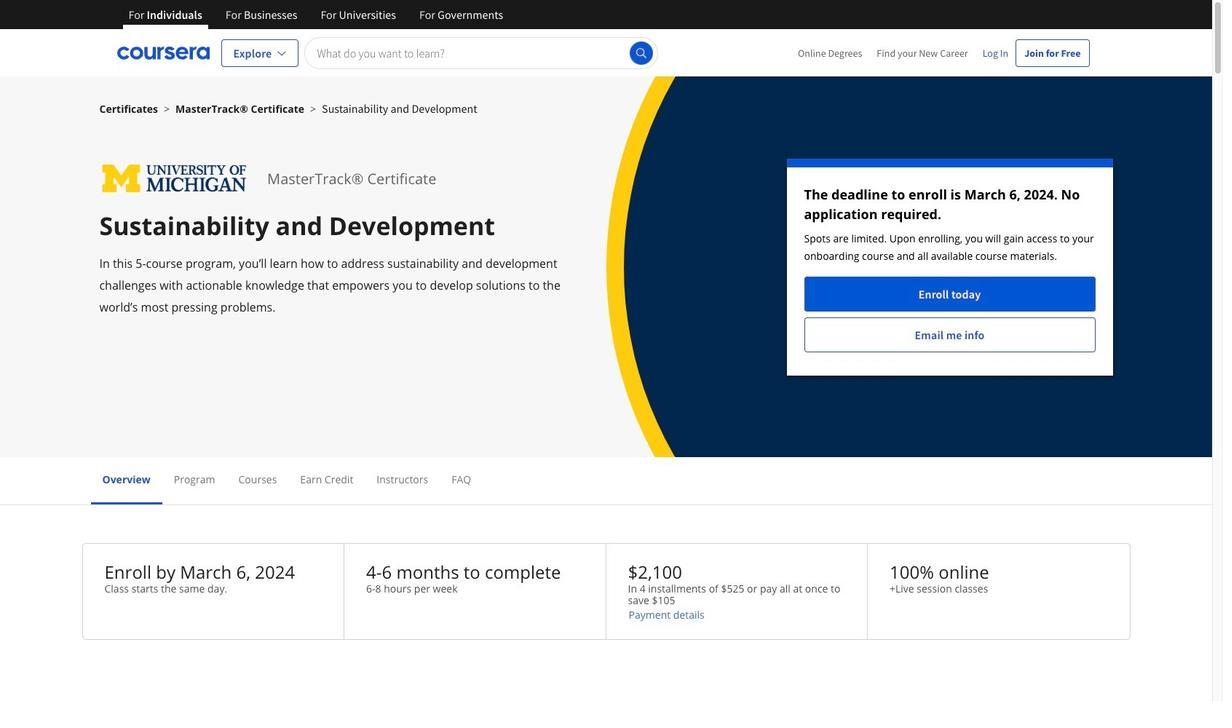 Task type: describe. For each thing, give the bounding box(es) containing it.
certificate menu element
[[91, 457, 1122, 505]]

university of michigan image
[[99, 159, 250, 199]]

banner navigation
[[117, 0, 515, 40]]



Task type: vqa. For each thing, say whether or not it's contained in the screenshot.
University of Michigan image
yes



Task type: locate. For each thing, give the bounding box(es) containing it.
None search field
[[305, 37, 658, 69]]

What do you want to learn? text field
[[305, 37, 658, 69]]

coursera image
[[117, 41, 209, 64]]

status
[[787, 159, 1113, 376]]



